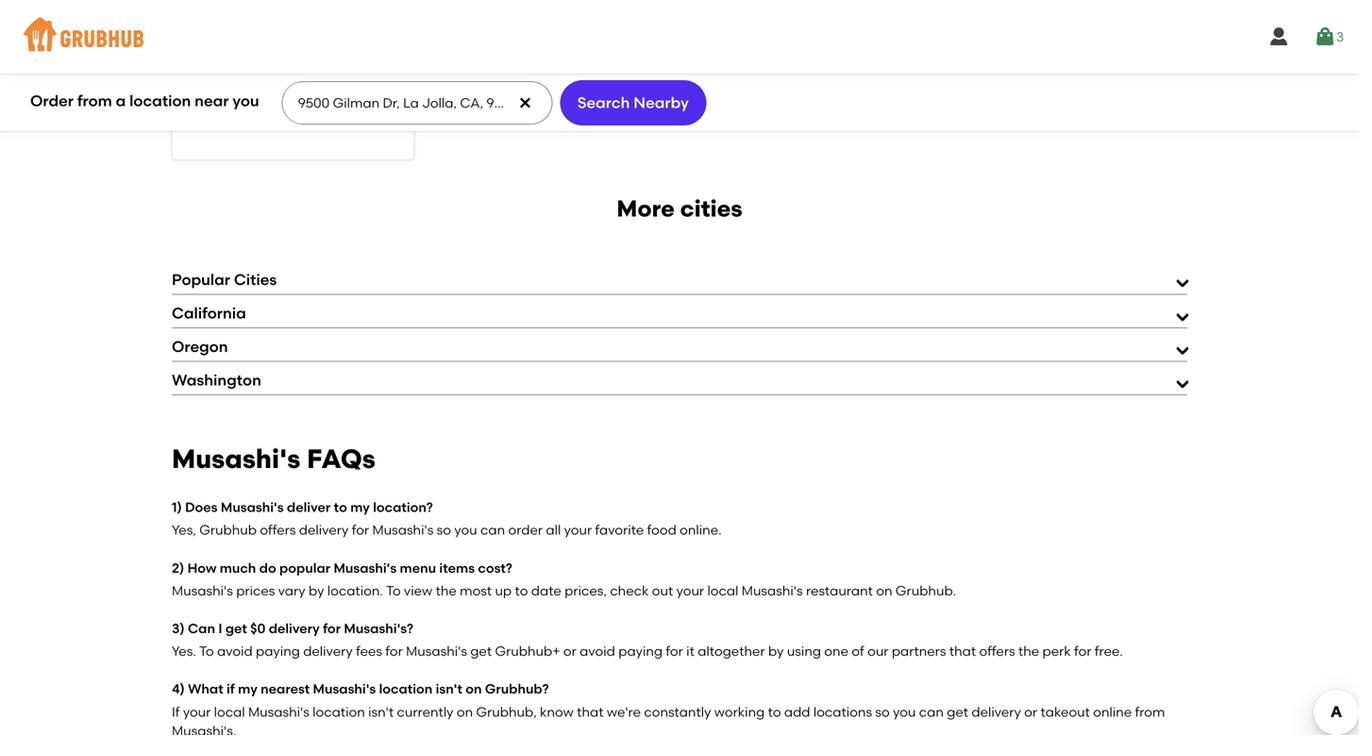 Task type: vqa. For each thing, say whether or not it's contained in the screenshot.
OUT
yes



Task type: describe. For each thing, give the bounding box(es) containing it.
yes,
[[172, 522, 196, 538]]

search
[[577, 93, 630, 112]]

to inside 4) what if my nearest musashi's location isn't on grubhub? if your local musashi's location isn't currently on grubhub, know that we're constantly working to add locations so you can get delivery or takeout online from musashi's.
[[768, 704, 781, 720]]

nearby
[[634, 93, 689, 112]]

delivery inside 1) does musashi's deliver to my location? yes, grubhub offers delivery for musashi's so you can order all your favorite food online.
[[299, 522, 349, 538]]

2) how much do popular musashi's menu items cost? musashi's prices vary by location. to view the most up to date prices, check out your local musashi's restaurant on grubhub.
[[172, 560, 956, 599]]

all
[[546, 522, 561, 538]]

i
[[218, 621, 222, 637]]

the inside '2) how much do popular musashi's menu items cost? musashi's prices vary by location. to view the most up to date prices, check out your local musashi's restaurant on grubhub.'
[[436, 583, 457, 599]]

grubhub
[[199, 522, 257, 538]]

to inside 1) does musashi's deliver to my location? yes, grubhub offers delivery for musashi's so you can order all your favorite food online.
[[334, 500, 347, 516]]

prices,
[[565, 583, 607, 599]]

mi
[[214, 104, 228, 117]]

10–20 min 0.69 mi
[[188, 87, 242, 117]]

location.
[[327, 583, 383, 599]]

or inside 4) what if my nearest musashi's location isn't on grubhub? if your local musashi's location isn't currently on grubhub, know that we're constantly working to add locations so you can get delivery or takeout online from musashi's.
[[1025, 704, 1038, 720]]

popular cities
[[172, 270, 277, 289]]

musashi's inside the 3) can i get $0 delivery for musashi's? yes. to avoid paying delivery fees for musashi's get grubhub+ or avoid paying for it altogether by using one of our partners that offers the perk for free.
[[406, 643, 467, 660]]

3) can i get $0 delivery for musashi's? yes. to avoid paying delivery fees for musashi's get grubhub+ or avoid paying for it altogether by using one of our partners that offers the perk for free.
[[172, 621, 1123, 660]]

takeout
[[1041, 704, 1090, 720]]

10–20
[[188, 87, 219, 101]]

most
[[460, 583, 492, 599]]

by inside the 3) can i get $0 delivery for musashi's? yes. to avoid paying delivery fees for musashi's get grubhub+ or avoid paying for it altogether by using one of our partners that offers the perk for free.
[[768, 643, 784, 660]]

your inside 4) what if my nearest musashi's location isn't on grubhub? if your local musashi's location isn't currently on grubhub, know that we're constantly working to add locations so you can get delivery or takeout online from musashi's.
[[183, 704, 211, 720]]

your inside 1) does musashi's deliver to my location? yes, grubhub offers delivery for musashi's so you can order all your favorite food online.
[[564, 522, 592, 538]]

grubhub+
[[495, 643, 560, 660]]

local inside '2) how much do popular musashi's menu items cost? musashi's prices vary by location. to view the most up to date prices, check out your local musashi's restaurant on grubhub.'
[[708, 583, 739, 599]]

near
[[195, 92, 229, 110]]

musashi's down how
[[172, 583, 233, 599]]

chicken
[[214, 63, 259, 77]]

to inside the 3) can i get $0 delivery for musashi's? yes. to avoid paying delivery fees for musashi's get grubhub+ or avoid paying for it altogether by using one of our partners that offers the perk for free.
[[199, 643, 214, 660]]

washington
[[172, 371, 261, 389]]

if
[[227, 681, 235, 697]]

how
[[187, 560, 217, 576]]

4)
[[172, 681, 185, 697]]

can
[[188, 621, 215, 637]]

svg image inside 3 button
[[1314, 25, 1337, 48]]

on inside '2) how much do popular musashi's menu items cost? musashi's prices vary by location. to view the most up to date prices, check out your local musashi's restaurant on grubhub.'
[[876, 583, 893, 599]]

do
[[259, 560, 276, 576]]

faqs
[[307, 443, 376, 475]]

4) what if my nearest musashi's location isn't on grubhub? if your local musashi's location isn't currently on grubhub, know that we're constantly working to add locations so you can get delivery or takeout online from musashi's.
[[172, 681, 1165, 735]]

musashi's up does on the left bottom
[[172, 443, 301, 475]]

from inside 4) what if my nearest musashi's location isn't on grubhub? if your local musashi's location isn't currently on grubhub, know that we're constantly working to add locations so you can get delivery or takeout online from musashi's.
[[1135, 704, 1165, 720]]

partners
[[892, 643, 946, 660]]

110 ratings
[[333, 108, 398, 124]]

much
[[220, 560, 256, 576]]

yes.
[[172, 643, 196, 660]]

1 vertical spatial get
[[470, 643, 492, 660]]

working
[[714, 704, 765, 720]]

by inside '2) how much do popular musashi's menu items cost? musashi's prices vary by location. to view the most up to date prices, check out your local musashi's restaurant on grubhub.'
[[309, 583, 324, 599]]

restaurant
[[806, 583, 873, 599]]

get inside 4) what if my nearest musashi's location isn't on grubhub? if your local musashi's location isn't currently on grubhub, know that we're constantly working to add locations so you can get delivery or takeout online from musashi's.
[[947, 704, 969, 720]]

my inside 4) what if my nearest musashi's location isn't on grubhub? if your local musashi's location isn't currently on grubhub, know that we're constantly working to add locations so you can get delivery or takeout online from musashi's.
[[238, 681, 258, 697]]

delivery right "$0"
[[269, 621, 320, 637]]

musashi's?
[[344, 621, 413, 637]]

more
[[617, 195, 675, 223]]

for right fees
[[386, 643, 403, 660]]

view
[[404, 583, 433, 599]]

Search Address search field
[[282, 82, 551, 124]]

out
[[652, 583, 673, 599]]

for left it on the right of page
[[666, 643, 683, 660]]

california
[[172, 304, 246, 322]]

for inside 1) does musashi's deliver to my location? yes, grubhub offers delivery for musashi's so you can order all your favorite food online.
[[352, 522, 369, 538]]

of
[[852, 643, 865, 660]]

online
[[1093, 704, 1132, 720]]

musashi's faqs
[[172, 443, 376, 475]]

favorite
[[595, 522, 644, 538]]

our
[[868, 643, 889, 660]]

0 horizontal spatial get
[[225, 621, 247, 637]]

min
[[221, 87, 242, 101]]

locations
[[814, 704, 872, 720]]

we're
[[607, 704, 641, 720]]

1)
[[172, 500, 182, 516]]

altogether
[[698, 643, 765, 660]]

cities
[[680, 195, 743, 223]]

does
[[185, 500, 218, 516]]

2 paying from the left
[[619, 643, 663, 660]]

musashi's up grubhub
[[221, 500, 284, 516]]

1 avoid from the left
[[217, 643, 253, 660]]

up
[[495, 583, 512, 599]]

for down location.
[[323, 621, 341, 637]]

popular
[[279, 560, 331, 576]]

date
[[531, 583, 562, 599]]

0 horizontal spatial svg image
[[518, 95, 533, 110]]

main navigation navigation
[[0, 0, 1359, 74]]

offers inside the 3) can i get $0 delivery for musashi's? yes. to avoid paying delivery fees for musashi's get grubhub+ or avoid paying for it altogether by using one of our partners that offers the perk for free.
[[979, 643, 1015, 660]]

2 horizontal spatial location
[[379, 681, 433, 697]]

more cities
[[617, 195, 743, 223]]

your inside '2) how much do popular musashi's menu items cost? musashi's prices vary by location. to view the most up to date prices, check out your local musashi's restaurant on grubhub.'
[[677, 583, 704, 599]]

1 horizontal spatial location
[[313, 704, 365, 720]]

grubhub.
[[896, 583, 956, 599]]

you inside 4) what if my nearest musashi's location isn't on grubhub? if your local musashi's location isn't currently on grubhub, know that we're constantly working to add locations so you can get delivery or takeout online from musashi's.
[[893, 704, 916, 720]]

fees
[[356, 643, 382, 660]]

constantly
[[644, 704, 711, 720]]

ratings
[[354, 108, 398, 124]]

0.69
[[188, 104, 211, 117]]

1 vertical spatial on
[[466, 681, 482, 697]]

popular
[[172, 270, 230, 289]]



Task type: locate. For each thing, give the bounding box(es) containing it.
location up "currently"
[[379, 681, 433, 697]]

1 horizontal spatial by
[[768, 643, 784, 660]]

currently
[[397, 704, 454, 720]]

you right mi
[[233, 92, 259, 110]]

1 vertical spatial that
[[577, 704, 604, 720]]

to right yes.
[[199, 643, 214, 660]]

get
[[225, 621, 247, 637], [470, 643, 492, 660], [947, 704, 969, 720]]

1 horizontal spatial isn't
[[436, 681, 463, 697]]

1 vertical spatial your
[[677, 583, 704, 599]]

1 vertical spatial so
[[876, 704, 890, 720]]

1 vertical spatial you
[[454, 522, 477, 538]]

1 horizontal spatial from
[[1135, 704, 1165, 720]]

2 vertical spatial to
[[768, 704, 781, 720]]

musashi's up location.
[[334, 560, 397, 576]]

to inside '2) how much do popular musashi's menu items cost? musashi's prices vary by location. to view the most up to date prices, check out your local musashi's restaurant on grubhub.'
[[386, 583, 401, 599]]

1 horizontal spatial to
[[386, 583, 401, 599]]

perk
[[1043, 643, 1071, 660]]

from left a
[[77, 92, 112, 110]]

for up location.
[[352, 522, 369, 538]]

using
[[787, 643, 821, 660]]

0 vertical spatial that
[[950, 643, 976, 660]]

paying down "$0"
[[256, 643, 300, 660]]

deliver
[[287, 500, 331, 516]]

0 horizontal spatial my
[[238, 681, 258, 697]]

3
[[1337, 29, 1344, 45]]

delivery down deliver at the left bottom of the page
[[299, 522, 349, 538]]

check
[[610, 583, 649, 599]]

0 horizontal spatial that
[[577, 704, 604, 720]]

to right up
[[515, 583, 528, 599]]

1 vertical spatial can
[[919, 704, 944, 720]]

for
[[352, 522, 369, 538], [323, 621, 341, 637], [386, 643, 403, 660], [666, 643, 683, 660], [1074, 643, 1092, 660]]

musashi's.
[[172, 723, 236, 735]]

0 vertical spatial offers
[[260, 522, 296, 538]]

can inside 1) does musashi's deliver to my location? yes, grubhub offers delivery for musashi's so you can order all your favorite food online.
[[481, 522, 505, 538]]

that right partners
[[950, 643, 976, 660]]

musashi's up "currently"
[[406, 643, 467, 660]]

offers
[[260, 522, 296, 538], [979, 643, 1015, 660]]

isn't up "currently"
[[436, 681, 463, 697]]

1 horizontal spatial to
[[515, 583, 528, 599]]

1 vertical spatial offers
[[979, 643, 1015, 660]]

0 horizontal spatial from
[[77, 92, 112, 110]]

1 horizontal spatial that
[[950, 643, 976, 660]]

local down if
[[214, 704, 245, 720]]

can left order at the left of the page
[[481, 522, 505, 538]]

1 horizontal spatial the
[[1019, 643, 1040, 660]]

musashi's down nearest
[[248, 704, 309, 720]]

2 horizontal spatial your
[[677, 583, 704, 599]]

2 vertical spatial your
[[183, 704, 211, 720]]

0 vertical spatial your
[[564, 522, 592, 538]]

1 horizontal spatial local
[[708, 583, 739, 599]]

or right grubhub+
[[564, 643, 577, 660]]

paying left it on the right of page
[[619, 643, 663, 660]]

to right deliver at the left bottom of the page
[[334, 500, 347, 516]]

2 horizontal spatial to
[[768, 704, 781, 720]]

2 vertical spatial you
[[893, 704, 916, 720]]

know
[[540, 704, 574, 720]]

a
[[116, 92, 126, 110]]

to inside '2) how much do popular musashi's menu items cost? musashi's prices vary by location. to view the most up to date prices, check out your local musashi's restaurant on grubhub.'
[[515, 583, 528, 599]]

avoid
[[217, 643, 253, 660], [580, 643, 615, 660]]

1 vertical spatial isn't
[[368, 704, 394, 720]]

can down partners
[[919, 704, 944, 720]]

delivery
[[299, 522, 349, 538], [269, 621, 320, 637], [303, 643, 353, 660], [972, 704, 1021, 720]]

0 horizontal spatial you
[[233, 92, 259, 110]]

or
[[564, 643, 577, 660], [1025, 704, 1038, 720]]

the down items
[[436, 583, 457, 599]]

you inside 1) does musashi's deliver to my location? yes, grubhub offers delivery for musashi's so you can order all your favorite food online.
[[454, 522, 477, 538]]

0 horizontal spatial to
[[199, 643, 214, 660]]

or inside the 3) can i get $0 delivery for musashi's? yes. to avoid paying delivery fees for musashi's get grubhub+ or avoid paying for it altogether by using one of our partners that offers the perk for free.
[[564, 643, 577, 660]]

0 horizontal spatial location
[[129, 92, 191, 110]]

0 vertical spatial you
[[233, 92, 259, 110]]

subscription pass image
[[188, 63, 207, 78]]

svg image
[[1268, 25, 1290, 48]]

avoid down i
[[217, 643, 253, 660]]

oregon
[[172, 338, 228, 356]]

1 horizontal spatial can
[[919, 704, 944, 720]]

1 vertical spatial to
[[199, 643, 214, 660]]

one
[[824, 643, 849, 660]]

0 horizontal spatial offers
[[260, 522, 296, 538]]

free.
[[1095, 643, 1123, 660]]

1 vertical spatial location
[[379, 681, 433, 697]]

to left add
[[768, 704, 781, 720]]

cities
[[234, 270, 277, 289]]

2 vertical spatial get
[[947, 704, 969, 720]]

svg image left "search"
[[518, 95, 533, 110]]

0 vertical spatial the
[[436, 583, 457, 599]]

location?
[[373, 500, 433, 516]]

0 vertical spatial local
[[708, 583, 739, 599]]

2 horizontal spatial you
[[893, 704, 916, 720]]

offers left perk
[[979, 643, 1015, 660]]

location right a
[[129, 92, 191, 110]]

grubhub,
[[476, 704, 537, 720]]

so inside 1) does musashi's deliver to my location? yes, grubhub offers delivery for musashi's so you can order all your favorite food online.
[[437, 522, 451, 538]]

1 vertical spatial local
[[214, 704, 245, 720]]

1 paying from the left
[[256, 643, 300, 660]]

the left perk
[[1019, 643, 1040, 660]]

isn't left "currently"
[[368, 704, 394, 720]]

food
[[647, 522, 677, 538]]

location down fees
[[313, 704, 365, 720]]

to left view in the bottom left of the page
[[386, 583, 401, 599]]

1 vertical spatial to
[[515, 583, 528, 599]]

your
[[564, 522, 592, 538], [677, 583, 704, 599], [183, 704, 211, 720]]

you right locations in the bottom of the page
[[893, 704, 916, 720]]

so right locations in the bottom of the page
[[876, 704, 890, 720]]

1 vertical spatial by
[[768, 643, 784, 660]]

your up musashi's.
[[183, 704, 211, 720]]

1 vertical spatial my
[[238, 681, 258, 697]]

can
[[481, 522, 505, 538], [919, 704, 944, 720]]

1 horizontal spatial you
[[454, 522, 477, 538]]

1 horizontal spatial so
[[876, 704, 890, 720]]

0 horizontal spatial or
[[564, 643, 577, 660]]

0 horizontal spatial isn't
[[368, 704, 394, 720]]

1 vertical spatial the
[[1019, 643, 1040, 660]]

that inside the 3) can i get $0 delivery for musashi's? yes. to avoid paying delivery fees for musashi's get grubhub+ or avoid paying for it altogether by using one of our partners that offers the perk for free.
[[950, 643, 976, 660]]

1 vertical spatial or
[[1025, 704, 1038, 720]]

offers inside 1) does musashi's deliver to my location? yes, grubhub offers delivery for musashi's so you can order all your favorite food online.
[[260, 522, 296, 538]]

what
[[188, 681, 223, 697]]

items
[[439, 560, 475, 576]]

that inside 4) what if my nearest musashi's location isn't on grubhub? if your local musashi's location isn't currently on grubhub, know that we're constantly working to add locations so you can get delivery or takeout online from musashi's.
[[577, 704, 604, 720]]

1 horizontal spatial your
[[564, 522, 592, 538]]

your right the out
[[677, 583, 704, 599]]

0 horizontal spatial your
[[183, 704, 211, 720]]

0 vertical spatial by
[[309, 583, 324, 599]]

1 vertical spatial from
[[1135, 704, 1165, 720]]

0 horizontal spatial paying
[[256, 643, 300, 660]]

by
[[309, 583, 324, 599], [768, 643, 784, 660]]

online.
[[680, 522, 722, 538]]

from right online
[[1135, 704, 1165, 720]]

0 horizontal spatial the
[[436, 583, 457, 599]]

3 button
[[1314, 20, 1344, 54]]

paying
[[256, 643, 300, 660], [619, 643, 663, 660]]

0 vertical spatial can
[[481, 522, 505, 538]]

search nearby button
[[560, 80, 706, 126]]

your right "all"
[[564, 522, 592, 538]]

you up items
[[454, 522, 477, 538]]

so
[[437, 522, 451, 538], [876, 704, 890, 720]]

0 vertical spatial or
[[564, 643, 577, 660]]

local
[[708, 583, 739, 599], [214, 704, 245, 720]]

delivery left 'takeout'
[[972, 704, 1021, 720]]

vary
[[278, 583, 306, 599]]

local inside 4) what if my nearest musashi's location isn't on grubhub? if your local musashi's location isn't currently on grubhub, know that we're constantly working to add locations so you can get delivery or takeout online from musashi's.
[[214, 704, 245, 720]]

0 horizontal spatial to
[[334, 500, 347, 516]]

2)
[[172, 560, 184, 576]]

1 horizontal spatial get
[[470, 643, 492, 660]]

1 horizontal spatial svg image
[[1314, 25, 1337, 48]]

2 avoid from the left
[[580, 643, 615, 660]]

search nearby
[[577, 93, 689, 112]]

0 horizontal spatial by
[[309, 583, 324, 599]]

can inside 4) what if my nearest musashi's location isn't on grubhub? if your local musashi's location isn't currently on grubhub, know that we're constantly working to add locations so you can get delivery or takeout online from musashi's.
[[919, 704, 944, 720]]

my right if
[[238, 681, 258, 697]]

1 horizontal spatial avoid
[[580, 643, 615, 660]]

local right the out
[[708, 583, 739, 599]]

if
[[172, 704, 180, 720]]

order from a location near you
[[30, 92, 259, 110]]

1 vertical spatial svg image
[[518, 95, 533, 110]]

2 horizontal spatial get
[[947, 704, 969, 720]]

or left 'takeout'
[[1025, 704, 1038, 720]]

0 vertical spatial isn't
[[436, 681, 463, 697]]

1) does musashi's deliver to my location? yes, grubhub offers delivery for musashi's so you can order all your favorite food online.
[[172, 500, 722, 538]]

0 vertical spatial to
[[386, 583, 401, 599]]

my inside 1) does musashi's deliver to my location? yes, grubhub offers delivery for musashi's so you can order all your favorite food online.
[[350, 500, 370, 516]]

0 vertical spatial my
[[350, 500, 370, 516]]

0 horizontal spatial so
[[437, 522, 451, 538]]

0 vertical spatial svg image
[[1314, 25, 1337, 48]]

0 vertical spatial get
[[225, 621, 247, 637]]

musashi's left 'restaurant'
[[742, 583, 803, 599]]

so inside 4) what if my nearest musashi's location isn't on grubhub? if your local musashi's location isn't currently on grubhub, know that we're constantly working to add locations so you can get delivery or takeout online from musashi's.
[[876, 704, 890, 720]]

1 horizontal spatial offers
[[979, 643, 1015, 660]]

offers down deliver at the left bottom of the page
[[260, 522, 296, 538]]

order
[[508, 522, 543, 538]]

0 horizontal spatial can
[[481, 522, 505, 538]]

so up items
[[437, 522, 451, 538]]

order
[[30, 92, 74, 110]]

it
[[686, 643, 695, 660]]

on up grubhub,
[[466, 681, 482, 697]]

110
[[333, 108, 351, 124]]

my left location?
[[350, 500, 370, 516]]

0 vertical spatial location
[[129, 92, 191, 110]]

delivery left fees
[[303, 643, 353, 660]]

1 horizontal spatial my
[[350, 500, 370, 516]]

cost?
[[478, 560, 513, 576]]

the
[[436, 583, 457, 599], [1019, 643, 1040, 660]]

add
[[784, 704, 811, 720]]

0 horizontal spatial local
[[214, 704, 245, 720]]

the inside the 3) can i get $0 delivery for musashi's? yes. to avoid paying delivery fees for musashi's get grubhub+ or avoid paying for it altogether by using one of our partners that offers the perk for free.
[[1019, 643, 1040, 660]]

1 horizontal spatial paying
[[619, 643, 663, 660]]

3)
[[172, 621, 185, 637]]

avoid down 'prices,' at the bottom left
[[580, 643, 615, 660]]

0 horizontal spatial avoid
[[217, 643, 253, 660]]

prices
[[236, 583, 275, 599]]

for left free.
[[1074, 643, 1092, 660]]

that right know
[[577, 704, 604, 720]]

2 vertical spatial on
[[457, 704, 473, 720]]

musashi's down fees
[[313, 681, 376, 697]]

to
[[386, 583, 401, 599], [199, 643, 214, 660]]

delivery inside 4) what if my nearest musashi's location isn't on grubhub? if your local musashi's location isn't currently on grubhub, know that we're constantly working to add locations so you can get delivery or takeout online from musashi's.
[[972, 704, 1021, 720]]

star icon image
[[323, 86, 338, 102], [338, 86, 353, 102], [353, 86, 368, 102], [368, 86, 383, 102], [383, 86, 398, 102], [383, 86, 398, 102]]

0 vertical spatial to
[[334, 500, 347, 516]]

musashi's down location?
[[372, 522, 434, 538]]

by right vary at left
[[309, 583, 324, 599]]

on right "currently"
[[457, 704, 473, 720]]

$0
[[250, 621, 266, 637]]

grubhub?
[[485, 681, 549, 697]]

1 horizontal spatial or
[[1025, 704, 1038, 720]]

by left the using
[[768, 643, 784, 660]]

menu
[[400, 560, 436, 576]]

0 vertical spatial from
[[77, 92, 112, 110]]

svg image
[[1314, 25, 1337, 48], [518, 95, 533, 110]]

my
[[350, 500, 370, 516], [238, 681, 258, 697]]

on left grubhub.
[[876, 583, 893, 599]]

0 vertical spatial on
[[876, 583, 893, 599]]

0 vertical spatial so
[[437, 522, 451, 538]]

location
[[129, 92, 191, 110], [379, 681, 433, 697], [313, 704, 365, 720]]

nearest
[[261, 681, 310, 697]]

2 vertical spatial location
[[313, 704, 365, 720]]

svg image right svg image
[[1314, 25, 1337, 48]]



